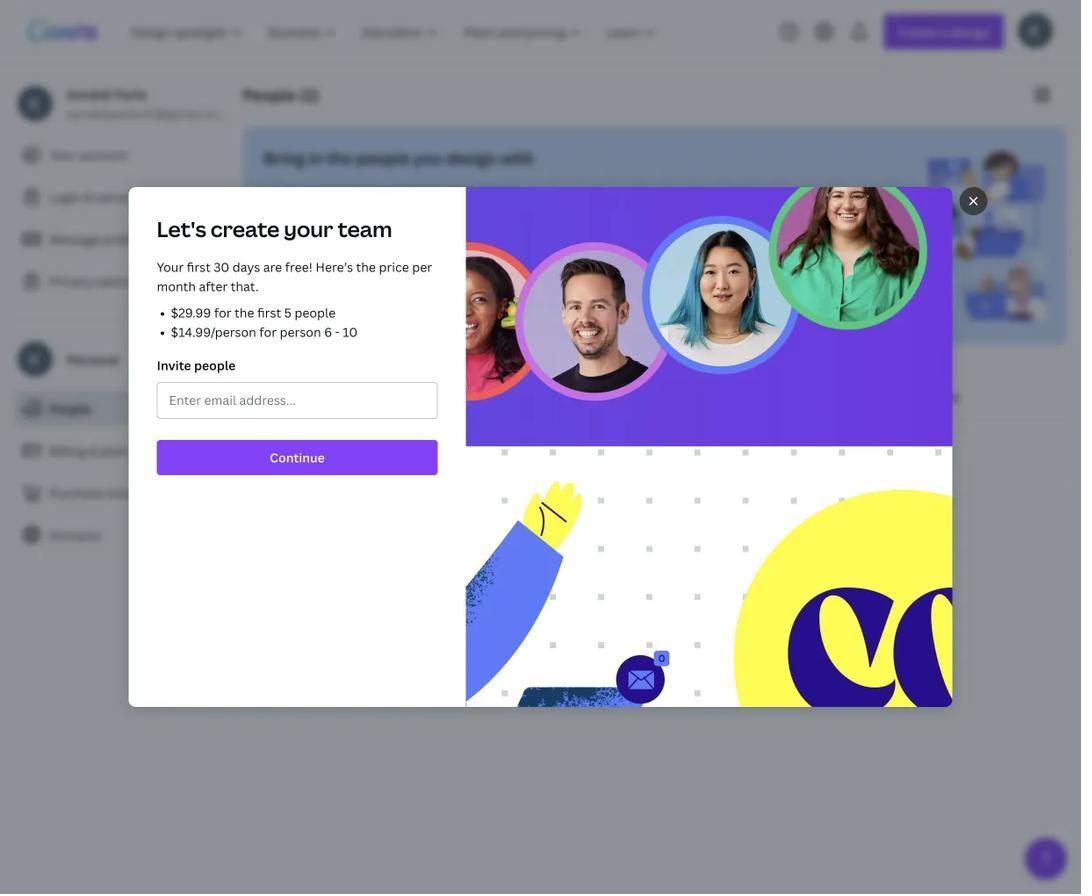 Task type: describe. For each thing, give the bounding box(es) containing it.
bring
[[264, 147, 305, 169]]

price
[[379, 259, 409, 276]]

security
[[96, 189, 144, 205]]

premium features for the whole team ideate, create, review, and publish – all from one platform stay on brand across everyone's designs
[[278, 218, 618, 273]]

it's
[[390, 184, 408, 201]]

free
[[411, 184, 435, 201]]

the inside your first 30 days are free! here's the price per month after that.
[[356, 259, 376, 276]]

your
[[284, 215, 334, 243]]

try canva for teams , it's free for 30 days!
[[264, 184, 508, 201]]

for up $14.99/person
[[214, 305, 232, 321]]

message preferences
[[49, 231, 175, 247]]

in
[[309, 147, 323, 169]]

the inside $29.99 for the first 5 people $14.99/person for person 6 - 10
[[235, 305, 254, 321]]

continue button
[[157, 440, 438, 475]]

purchase history
[[49, 485, 149, 501]]

continue
[[270, 450, 325, 466]]

people inside $29.99 for the first 5 people $14.99/person for person 6 - 10
[[295, 305, 336, 321]]

per
[[412, 259, 432, 276]]

person
[[280, 324, 321, 341]]

domains
[[49, 527, 101, 544]]

login & security
[[49, 189, 144, 205]]

$29.99
[[171, 305, 211, 321]]

that.
[[231, 278, 259, 295]]

billing
[[49, 442, 86, 459]]

all
[[492, 237, 506, 254]]

brand
[[325, 256, 361, 273]]

the right 'in'
[[327, 147, 353, 169]]

designs
[[473, 256, 517, 273]]

-
[[335, 324, 340, 341]]

–
[[482, 237, 489, 254]]

plans
[[100, 442, 132, 459]]

first inside your first 30 days are free! here's the price per month after that.
[[187, 259, 211, 276]]

1 vertical spatial kendallparks02@gmail.com
[[548, 444, 711, 461]]

first inside $29.99 for the first 5 people $14.99/person for person 6 - 10
[[257, 305, 281, 321]]

message preferences link
[[14, 221, 228, 257]]

& for login
[[84, 189, 93, 205]]

everyone's
[[405, 256, 470, 273]]

team inside premium features for the whole team ideate, create, review, and publish – all from one platform stay on brand across everyone's designs
[[468, 218, 498, 234]]

10
[[343, 324, 358, 341]]

login
[[49, 189, 81, 205]]

$14.99/person
[[171, 324, 256, 341]]

people for people
[[49, 400, 91, 417]]

0 vertical spatial people
[[356, 147, 410, 169]]

name
[[250, 388, 285, 405]]

days!
[[477, 184, 508, 201]]

people (1)
[[243, 84, 319, 105]]

(1)
[[300, 84, 319, 105]]

ideate,
[[278, 237, 318, 254]]

publish
[[435, 237, 479, 254]]

from
[[509, 237, 538, 254]]

let's
[[157, 215, 206, 243]]

parks for kendall parks
[[353, 444, 385, 461]]

kendall parks
[[306, 444, 385, 461]]

across
[[364, 256, 402, 273]]

on
[[307, 256, 322, 273]]

privacy
[[49, 273, 93, 290]]

login & security link
[[14, 179, 228, 214]]

billing & plans link
[[14, 433, 228, 468]]

create a team
[[278, 297, 361, 314]]

privacy settings
[[49, 273, 143, 290]]

your account link
[[14, 137, 228, 172]]

privacy settings link
[[14, 264, 228, 299]]

your for your account
[[49, 146, 76, 163]]

create
[[211, 215, 280, 243]]

let's create your team
[[157, 215, 392, 243]]

premium
[[278, 218, 331, 234]]

your account
[[49, 146, 127, 163]]

list containing $29.99 for the first 5 people
[[157, 303, 438, 342]]

top level navigation element
[[120, 14, 671, 49]]

month
[[157, 278, 196, 295]]

stay
[[278, 256, 304, 273]]

Email to invite text field
[[169, 384, 426, 417]]

purchase history link
[[14, 475, 228, 511]]

email
[[548, 388, 581, 405]]

one
[[541, 237, 563, 254]]

free!
[[285, 259, 313, 276]]

after
[[199, 278, 228, 295]]

invite
[[157, 357, 191, 374]]

parks for kendall parks kendallparks02@gmail.com
[[115, 86, 147, 102]]

and
[[410, 237, 432, 254]]

history
[[107, 485, 149, 501]]



Task type: locate. For each thing, give the bounding box(es) containing it.
people link
[[14, 391, 228, 426]]

0 vertical spatial parks
[[115, 86, 147, 102]]

kendallparks02@gmail.com
[[67, 105, 230, 122], [548, 444, 711, 461]]

create a team button
[[264, 288, 375, 323]]

parks
[[115, 86, 147, 102], [353, 444, 385, 461]]

1 vertical spatial your
[[157, 259, 184, 276]]

list
[[264, 216, 641, 274], [157, 303, 438, 342]]

review,
[[365, 237, 407, 254]]

preferences
[[103, 231, 175, 247]]

& for billing
[[89, 442, 97, 459]]

team down teams
[[338, 215, 392, 243]]

kendall down email to invite text field
[[306, 444, 350, 461]]

1 horizontal spatial kendallparks02@gmail.com
[[548, 444, 711, 461]]

0 vertical spatial &
[[84, 189, 93, 205]]

team
[[902, 388, 934, 405]]

1 horizontal spatial first
[[257, 305, 281, 321]]

$29.99 for the first 5 people $14.99/person for person 6 - 10
[[171, 305, 358, 341]]

0 horizontal spatial your
[[49, 146, 76, 163]]

0 horizontal spatial people
[[49, 400, 91, 417]]

settings
[[96, 273, 143, 290]]

features
[[334, 218, 383, 234]]

people down $14.99/person
[[194, 357, 236, 374]]

0 vertical spatial kendall
[[67, 86, 112, 102]]

parks inside "kendall parks" button
[[353, 444, 385, 461]]

team inside button
[[330, 297, 361, 314]]

design
[[446, 147, 497, 169]]

0 horizontal spatial kendall
[[67, 86, 112, 102]]

0 vertical spatial 30
[[458, 184, 474, 201]]

first left 5
[[257, 305, 281, 321]]

your
[[49, 146, 76, 163], [157, 259, 184, 276]]

1 vertical spatial 30
[[214, 259, 230, 276]]

people up billing
[[49, 400, 91, 417]]

for right the canva
[[325, 184, 343, 201]]

kendallparks02@gmail.com up your account link
[[67, 105, 230, 122]]

the inside premium features for the whole team ideate, create, review, and publish – all from one platform stay on brand across everyone's designs
[[407, 218, 426, 234]]

parks right the continue
[[353, 444, 385, 461]]

0 horizontal spatial parks
[[115, 86, 147, 102]]

2 horizontal spatial people
[[356, 147, 410, 169]]

your up month
[[157, 259, 184, 276]]

invite people
[[157, 357, 236, 374]]

1 vertical spatial list
[[157, 303, 438, 342]]

the up and
[[407, 218, 426, 234]]

kendall inside 'kendall parks kendallparks02@gmail.com'
[[67, 86, 112, 102]]

kendall for kendall parks
[[306, 444, 350, 461]]

1 vertical spatial &
[[89, 442, 97, 459]]

the down that.
[[235, 305, 254, 321]]

message
[[49, 231, 100, 247]]

billing & plans
[[49, 442, 132, 459]]

0 vertical spatial list
[[264, 216, 641, 274]]

& right login
[[84, 189, 93, 205]]

& left plans
[[89, 442, 97, 459]]

first
[[187, 259, 211, 276], [257, 305, 281, 321]]

parks up your account link
[[115, 86, 147, 102]]

bring in the people you design with
[[264, 147, 534, 169]]

teams
[[346, 184, 384, 201]]

6
[[324, 324, 332, 341]]

team
[[338, 215, 392, 243], [468, 218, 498, 234], [330, 297, 361, 314]]

your inside your first 30 days are free! here's the price per month after that.
[[157, 259, 184, 276]]

team role
[[902, 388, 960, 405]]

your for your first 30 days are free! here's the price per month after that.
[[157, 259, 184, 276]]

canva
[[285, 184, 322, 201]]

parks inside 'kendall parks kendallparks02@gmail.com'
[[115, 86, 147, 102]]

try
[[264, 184, 282, 201]]

team right "a"
[[330, 297, 361, 314]]

kendall up your account
[[67, 86, 112, 102]]

people
[[243, 84, 296, 105], [49, 400, 91, 417]]

people up ,
[[356, 147, 410, 169]]

for right 'free'
[[438, 184, 455, 201]]

here's
[[316, 259, 353, 276]]

,
[[384, 184, 387, 201]]

30
[[458, 184, 474, 201], [214, 259, 230, 276]]

0 horizontal spatial 30
[[214, 259, 230, 276]]

0 horizontal spatial first
[[187, 259, 211, 276]]

people up 6
[[295, 305, 336, 321]]

people left (1)
[[243, 84, 296, 105]]

team up –
[[468, 218, 498, 234]]

30 up after
[[214, 259, 230, 276]]

2 vertical spatial people
[[194, 357, 236, 374]]

create
[[278, 297, 318, 314]]

0 vertical spatial people
[[243, 84, 296, 105]]

0 horizontal spatial kendallparks02@gmail.com
[[67, 105, 230, 122]]

days
[[233, 259, 260, 276]]

with
[[501, 147, 534, 169]]

5
[[284, 305, 292, 321]]

1 horizontal spatial 30
[[458, 184, 474, 201]]

your first 30 days are free! here's the price per month after that.
[[157, 259, 432, 295]]

1 vertical spatial people
[[295, 305, 336, 321]]

kendall inside button
[[306, 444, 350, 461]]

1 horizontal spatial your
[[157, 259, 184, 276]]

1 horizontal spatial kendall
[[306, 444, 350, 461]]

0 vertical spatial your
[[49, 146, 76, 163]]

1 vertical spatial first
[[257, 305, 281, 321]]

are
[[263, 259, 282, 276]]

for up review, at the left of the page
[[386, 218, 404, 234]]

0 vertical spatial kendallparks02@gmail.com
[[67, 105, 230, 122]]

people
[[356, 147, 410, 169], [295, 305, 336, 321], [194, 357, 236, 374]]

for inside premium features for the whole team ideate, create, review, and publish – all from one platform stay on brand across everyone's designs
[[386, 218, 404, 234]]

the left price
[[356, 259, 376, 276]]

purchase
[[49, 485, 104, 501]]

role
[[937, 388, 960, 405]]

the
[[327, 147, 353, 169], [407, 218, 426, 234], [356, 259, 376, 276], [235, 305, 254, 321]]

personal
[[67, 351, 119, 368]]

1 vertical spatial kendall
[[306, 444, 350, 461]]

first up after
[[187, 259, 211, 276]]

a
[[320, 297, 327, 314]]

kendall
[[67, 86, 112, 102], [306, 444, 350, 461]]

platform
[[566, 237, 618, 254]]

account
[[79, 146, 127, 163]]

&
[[84, 189, 93, 205], [89, 442, 97, 459]]

30 left days!
[[458, 184, 474, 201]]

kendall parks kendallparks02@gmail.com
[[67, 86, 230, 122]]

0 horizontal spatial people
[[194, 357, 236, 374]]

domains link
[[14, 518, 228, 553]]

kendall parks button
[[250, 435, 534, 470]]

1 horizontal spatial people
[[243, 84, 296, 105]]

create,
[[321, 237, 362, 254]]

1 vertical spatial people
[[49, 400, 91, 417]]

list containing premium features for the whole team
[[264, 216, 641, 274]]

people for people (1)
[[243, 84, 296, 105]]

30 inside your first 30 days are free! here's the price per month after that.
[[214, 259, 230, 276]]

you
[[414, 147, 443, 169]]

kendallparks02@gmail.com down the email
[[548, 444, 711, 461]]

for left person
[[259, 324, 277, 341]]

1 horizontal spatial parks
[[353, 444, 385, 461]]

your left account
[[49, 146, 76, 163]]

1 vertical spatial parks
[[353, 444, 385, 461]]

kendall for kendall parks kendallparks02@gmail.com
[[67, 86, 112, 102]]

0 vertical spatial first
[[187, 259, 211, 276]]

1 horizontal spatial people
[[295, 305, 336, 321]]

whole
[[429, 218, 465, 234]]



Task type: vqa. For each thing, say whether or not it's contained in the screenshot.
uploads
no



